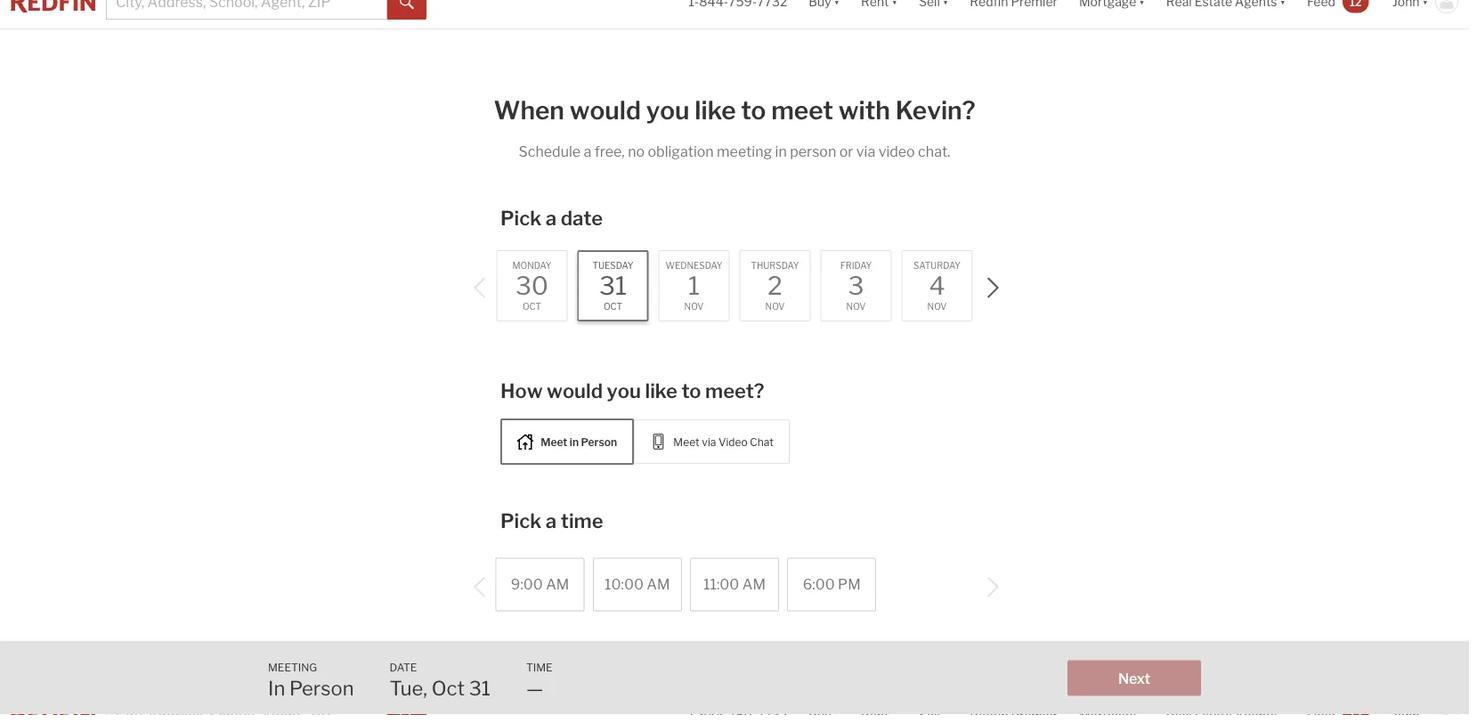 Task type: vqa. For each thing, say whether or not it's contained in the screenshot.
the Suffern within THE SUFFERN CENTRAL SCHOOL DISTRICT
no



Task type: locate. For each thing, give the bounding box(es) containing it.
2 meet from the left
[[674, 435, 700, 448]]

you
[[646, 95, 690, 126], [607, 379, 641, 403]]

time
[[526, 661, 553, 674]]

1 nov from the left
[[685, 301, 704, 312]]

am right 11:00
[[743, 576, 766, 593]]

would up meet in person
[[547, 379, 603, 403]]

meeting
[[717, 143, 772, 160]]

1 vertical spatial 31
[[469, 676, 491, 700]]

0 horizontal spatial oct
[[432, 676, 465, 700]]

next image
[[983, 277, 1004, 299]]

3 nov from the left
[[847, 301, 866, 312]]

nov down "friday"
[[847, 301, 866, 312]]

0 horizontal spatial meet
[[541, 435, 568, 448]]

a for time
[[546, 509, 557, 533]]

to for meet?
[[682, 379, 701, 403]]

31 left —
[[469, 676, 491, 700]]

to left meet?
[[682, 379, 701, 403]]

like for meet
[[695, 95, 736, 126]]

1 horizontal spatial 31
[[600, 271, 627, 301]]

you up meet in person
[[607, 379, 641, 403]]

am for 10:00 am
[[647, 576, 670, 593]]

0 horizontal spatial in
[[570, 435, 579, 448]]

1 vertical spatial like
[[645, 379, 678, 403]]

1 vertical spatial pick
[[501, 509, 542, 533]]

when would you like to meet with kevin ?
[[494, 95, 976, 126]]

kevin
[[896, 95, 963, 126]]

like for meet?
[[645, 379, 678, 403]]

1 vertical spatial would
[[547, 379, 603, 403]]

oct inside tuesday 31 oct
[[604, 301, 623, 312]]

pick up monday
[[501, 206, 542, 230]]

0 horizontal spatial person
[[289, 676, 354, 700]]

31 inside tuesday 31 oct
[[600, 271, 627, 301]]

0 vertical spatial a
[[584, 143, 592, 160]]

nov inside wednesday 1 nov
[[685, 301, 704, 312]]

to up meeting
[[741, 95, 766, 126]]

0 vertical spatial like
[[695, 95, 736, 126]]

time —
[[526, 661, 553, 700]]

1 horizontal spatial you
[[646, 95, 690, 126]]

am
[[546, 576, 570, 593], [647, 576, 670, 593], [743, 576, 766, 593]]

2 vertical spatial a
[[546, 509, 557, 533]]

nov down wednesday
[[685, 301, 704, 312]]

video
[[879, 143, 915, 160]]

2 pick from the top
[[501, 509, 542, 533]]

you up obligation
[[646, 95, 690, 126]]

0 vertical spatial would
[[570, 95, 641, 126]]

4 nov from the left
[[928, 301, 947, 312]]

oct inside 'date tue, oct 31'
[[432, 676, 465, 700]]

nov inside the friday 3 nov
[[847, 301, 866, 312]]

a
[[584, 143, 592, 160], [546, 206, 557, 230], [546, 509, 557, 533]]

1 horizontal spatial like
[[695, 95, 736, 126]]

2 am from the left
[[647, 576, 670, 593]]

monday
[[513, 260, 552, 271]]

1 vertical spatial person
[[289, 676, 354, 700]]

0 vertical spatial in
[[776, 143, 787, 160]]

would
[[570, 95, 641, 126], [547, 379, 603, 403]]

31 inside 'date tue, oct 31'
[[469, 676, 491, 700]]

1 horizontal spatial meet
[[674, 435, 700, 448]]

pick
[[501, 206, 542, 230], [501, 509, 542, 533]]

1 horizontal spatial person
[[581, 435, 617, 448]]

in
[[268, 676, 285, 700]]

1 meet from the left
[[541, 435, 568, 448]]

1 am from the left
[[546, 576, 570, 593]]

date
[[390, 661, 417, 674]]

pick left time
[[501, 509, 542, 533]]

nov for 1
[[685, 301, 704, 312]]

meet left video
[[674, 435, 700, 448]]

31
[[600, 271, 627, 301], [469, 676, 491, 700]]

nov down thursday
[[766, 301, 785, 312]]

am right 10:00
[[647, 576, 670, 593]]

person
[[581, 435, 617, 448], [289, 676, 354, 700]]

via
[[857, 143, 876, 160], [702, 435, 717, 448]]

tuesday
[[593, 260, 634, 271]]

nov for 3
[[847, 301, 866, 312]]

friday 3 nov
[[841, 260, 872, 312]]

oct inside monday 30 oct
[[523, 301, 542, 312]]

person down meeting
[[289, 676, 354, 700]]

nov down the saturday
[[928, 301, 947, 312]]

meet down the "how" at the left bottom of page
[[541, 435, 568, 448]]

meet
[[541, 435, 568, 448], [674, 435, 700, 448]]

0 vertical spatial person
[[581, 435, 617, 448]]

2 nov from the left
[[766, 301, 785, 312]]

you for meet
[[646, 95, 690, 126]]

am inside the 11:00 am button
[[743, 576, 766, 593]]

0 horizontal spatial via
[[702, 435, 717, 448]]

am for 9:00 am
[[546, 576, 570, 593]]

person inside meeting in person
[[289, 676, 354, 700]]

9:00 am button
[[496, 558, 585, 611]]

0 horizontal spatial like
[[645, 379, 678, 403]]

31 down date
[[600, 271, 627, 301]]

2 horizontal spatial oct
[[604, 301, 623, 312]]

oct
[[523, 301, 542, 312], [604, 301, 623, 312], [432, 676, 465, 700]]

like up schedule a free, no obligation meeting in person or via video chat.
[[695, 95, 736, 126]]

oct right tue,
[[432, 676, 465, 700]]

pm
[[838, 576, 861, 593]]

nov inside thursday 2 nov
[[766, 301, 785, 312]]

to
[[741, 95, 766, 126], [682, 379, 701, 403]]

oct down tuesday
[[604, 301, 623, 312]]

like
[[695, 95, 736, 126], [645, 379, 678, 403]]

person for in
[[581, 435, 617, 448]]

6:00
[[803, 576, 835, 593]]

2
[[768, 271, 783, 301]]

schedule
[[519, 143, 581, 160]]

1 vertical spatial a
[[546, 206, 557, 230]]

a left date
[[546, 206, 557, 230]]

10:00
[[605, 576, 644, 593]]

next
[[1119, 670, 1151, 687]]

would up free,
[[570, 95, 641, 126]]

am inside 9:00 am 'button'
[[546, 576, 570, 593]]

1 horizontal spatial to
[[741, 95, 766, 126]]

1
[[689, 271, 700, 301]]

0 horizontal spatial 31
[[469, 676, 491, 700]]

in left the person on the top right
[[776, 143, 787, 160]]

a left free,
[[584, 143, 592, 160]]

oct down monday
[[523, 301, 542, 312]]

or
[[840, 143, 854, 160]]

meet
[[772, 95, 834, 126]]

2 horizontal spatial am
[[743, 576, 766, 593]]

1 horizontal spatial am
[[647, 576, 670, 593]]

10:00 am
[[605, 576, 670, 593]]

in down how would you like to meet?
[[570, 435, 579, 448]]

like left meet?
[[645, 379, 678, 403]]

1 horizontal spatial via
[[857, 143, 876, 160]]

11:00 am
[[704, 576, 766, 593]]

1 vertical spatial you
[[607, 379, 641, 403]]

0 vertical spatial pick
[[501, 206, 542, 230]]

would for how
[[547, 379, 603, 403]]

am right 9:00
[[546, 576, 570, 593]]

pick a date
[[501, 206, 603, 230]]

0 horizontal spatial to
[[682, 379, 701, 403]]

am inside 10:00 am button
[[647, 576, 670, 593]]

previous image
[[469, 577, 491, 598]]

via right or
[[857, 143, 876, 160]]

1 horizontal spatial oct
[[523, 301, 542, 312]]

0 horizontal spatial am
[[546, 576, 570, 593]]

nov inside saturday 4 nov
[[928, 301, 947, 312]]

chat.
[[919, 143, 951, 160]]

1 pick from the top
[[501, 206, 542, 230]]

1 vertical spatial to
[[682, 379, 701, 403]]

0 horizontal spatial you
[[607, 379, 641, 403]]

0 vertical spatial to
[[741, 95, 766, 126]]

0 vertical spatial 31
[[600, 271, 627, 301]]

in
[[776, 143, 787, 160], [570, 435, 579, 448]]

3 am from the left
[[743, 576, 766, 593]]

0 vertical spatial via
[[857, 143, 876, 160]]

person down how would you like to meet?
[[581, 435, 617, 448]]

a left time
[[546, 509, 557, 533]]

with
[[839, 95, 891, 126]]

via left video
[[702, 435, 717, 448]]

thursday
[[751, 260, 800, 271]]

nov
[[685, 301, 704, 312], [766, 301, 785, 312], [847, 301, 866, 312], [928, 301, 947, 312]]

6:00 pm button
[[788, 558, 877, 611]]

no
[[628, 143, 645, 160]]

1 vertical spatial via
[[702, 435, 717, 448]]

0 vertical spatial you
[[646, 95, 690, 126]]



Task type: describe. For each thing, give the bounding box(es) containing it.
30
[[516, 271, 549, 301]]

oct for 30
[[523, 301, 542, 312]]

meet for meet via video chat
[[674, 435, 700, 448]]

oct for 31
[[604, 301, 623, 312]]

free,
[[595, 143, 625, 160]]

pick a time
[[501, 509, 604, 533]]

date tue, oct 31
[[390, 661, 491, 700]]

pick for pick a date
[[501, 206, 542, 230]]

4
[[929, 271, 946, 301]]

obligation
[[648, 143, 714, 160]]

11:00
[[704, 576, 740, 593]]

1 horizontal spatial in
[[776, 143, 787, 160]]

how
[[501, 379, 543, 403]]

9:00 am
[[511, 576, 570, 593]]

meet in person
[[541, 435, 617, 448]]

pick for pick a time
[[501, 509, 542, 533]]

meet?
[[706, 379, 765, 403]]

6:00 pm
[[803, 576, 861, 593]]

to for meet
[[741, 95, 766, 126]]

previous image
[[469, 277, 491, 299]]

1 vertical spatial in
[[570, 435, 579, 448]]

thursday 2 nov
[[751, 260, 800, 312]]

nov for 4
[[928, 301, 947, 312]]

meeting
[[268, 661, 317, 674]]

tue,
[[390, 676, 428, 700]]

would for when
[[570, 95, 641, 126]]

friday
[[841, 260, 872, 271]]

video
[[719, 435, 748, 448]]

chat
[[750, 435, 774, 448]]

9:00
[[511, 576, 543, 593]]

meeting in person
[[268, 661, 354, 700]]

a for date
[[546, 206, 557, 230]]

3
[[849, 271, 865, 301]]

submit search image
[[400, 0, 414, 10]]

next image
[[983, 577, 1004, 598]]

City, Address, School, Agent, ZIP search field
[[106, 0, 388, 20]]

saturday 4 nov
[[914, 260, 961, 312]]

saturday
[[914, 260, 961, 271]]

you for meet?
[[607, 379, 641, 403]]

tuesday 31 oct
[[593, 260, 634, 312]]

date
[[561, 206, 603, 230]]

schedule a free, no obligation meeting in person or via video chat.
[[519, 143, 951, 160]]

how would you like to meet?
[[501, 379, 765, 403]]

nov for 2
[[766, 301, 785, 312]]

meet via video chat
[[674, 435, 774, 448]]

wednesday
[[666, 260, 723, 271]]

meet for meet in person
[[541, 435, 568, 448]]

wednesday 1 nov
[[666, 260, 723, 312]]

10:00 am button
[[593, 558, 682, 611]]

?
[[963, 95, 976, 126]]

monday 30 oct
[[513, 260, 552, 312]]

a for free,
[[584, 143, 592, 160]]

person for in
[[289, 676, 354, 700]]

when
[[494, 95, 565, 126]]

next button
[[1068, 660, 1202, 696]]

11:00 am button
[[690, 558, 779, 611]]

time
[[561, 509, 604, 533]]

am for 11:00 am
[[743, 576, 766, 593]]

person
[[790, 143, 837, 160]]

—
[[526, 676, 544, 700]]



